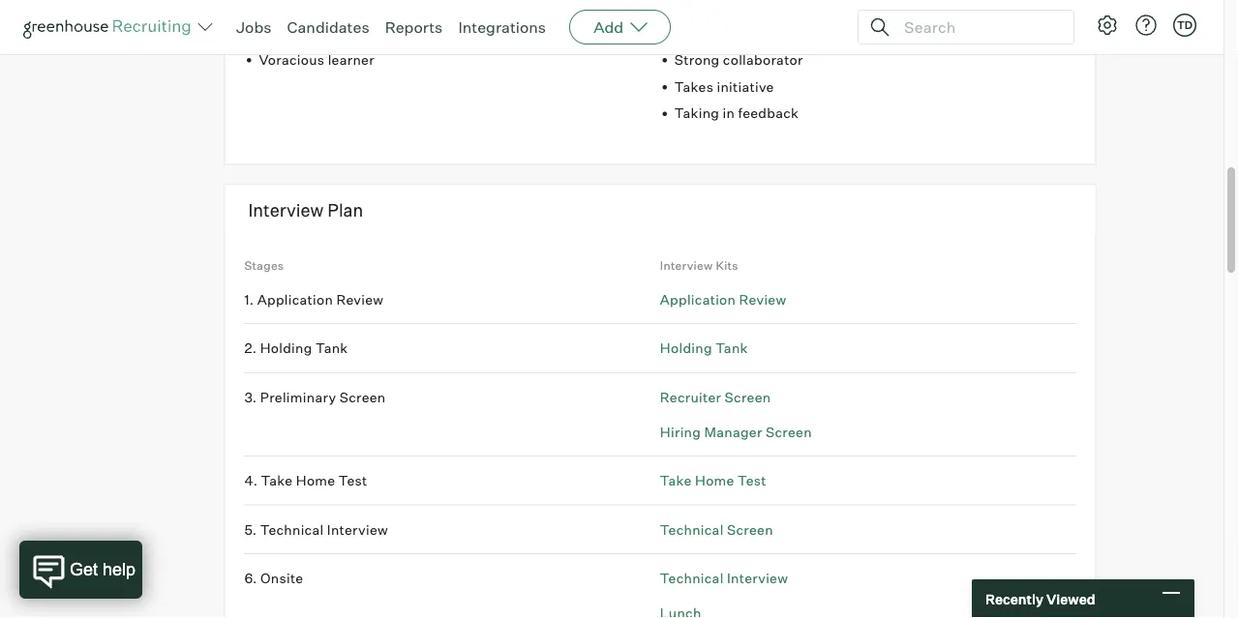 Task type: describe. For each thing, give the bounding box(es) containing it.
practices
[[336, 25, 397, 42]]

interview down 4. take home test
[[327, 522, 388, 539]]

voracious learner
[[259, 52, 375, 68]]

recruiter screen
[[660, 389, 771, 406]]

strong collaborator
[[675, 52, 803, 68]]

greenhouse recruiting image
[[23, 15, 198, 39]]

integrations link
[[458, 17, 546, 37]]

take home test
[[660, 473, 767, 490]]

interview left kits
[[660, 259, 713, 274]]

add button
[[569, 10, 671, 45]]

interview plan
[[248, 200, 363, 222]]

6.
[[244, 571, 257, 588]]

screen right manager
[[766, 424, 812, 441]]

hiring
[[660, 424, 701, 441]]

2 home from the left
[[695, 473, 735, 490]]

screen up the technical interview link
[[727, 522, 773, 539]]

hiring manager screen link
[[660, 424, 812, 441]]

stages
[[244, 259, 284, 274]]

feedback
[[738, 105, 799, 122]]

recruiter
[[660, 389, 722, 406]]

technical for technical interview
[[660, 571, 724, 588]]

3.
[[244, 389, 257, 406]]

taking in feedback
[[675, 105, 799, 122]]

of
[[288, 25, 300, 42]]

interview down 'technical screen'
[[727, 571, 788, 588]]

1 take from the left
[[261, 473, 293, 490]]

takes initiative
[[675, 78, 774, 95]]

1 holding from the left
[[260, 340, 312, 357]]

2 test from the left
[[738, 473, 767, 490]]

candidates
[[287, 17, 370, 37]]

technical interview link
[[660, 571, 788, 588]]

2 holding from the left
[[660, 340, 712, 357]]

1. application review
[[244, 292, 384, 308]]

integrations
[[458, 17, 546, 37]]

viewed
[[1047, 591, 1096, 608]]

strong
[[675, 52, 720, 68]]

technical for technical screen
[[660, 522, 724, 539]]

use
[[259, 25, 284, 42]]

onsite
[[260, 571, 304, 588]]

4.
[[244, 473, 258, 490]]

application review link
[[660, 292, 787, 308]]

interview left plan
[[248, 200, 324, 222]]

1 application from the left
[[257, 292, 333, 308]]

2 review from the left
[[739, 292, 787, 308]]

proactive
[[675, 25, 737, 42]]

technical interview
[[660, 571, 788, 588]]

application review
[[660, 292, 787, 308]]

1.
[[244, 292, 254, 308]]

learner
[[328, 52, 375, 68]]

technical screen
[[660, 522, 773, 539]]

5.
[[244, 522, 257, 539]]

collaborator
[[723, 52, 803, 68]]



Task type: locate. For each thing, give the bounding box(es) containing it.
home
[[296, 473, 335, 490], [695, 473, 735, 490]]

recruiter screen link
[[660, 389, 771, 406]]

1 horizontal spatial application
[[660, 292, 736, 308]]

2.
[[244, 340, 257, 357]]

review up 2. holding tank
[[336, 292, 384, 308]]

manager
[[704, 424, 763, 441]]

technical screen link
[[660, 522, 773, 539]]

initiative
[[717, 78, 774, 95]]

0 horizontal spatial test
[[339, 473, 367, 490]]

home up 'technical screen'
[[695, 473, 735, 490]]

1 tank from the left
[[316, 340, 348, 357]]

review up holding tank 'link'
[[739, 292, 787, 308]]

4. take home test
[[244, 473, 367, 490]]

jobs
[[236, 17, 272, 37]]

taking
[[675, 105, 720, 122]]

0 horizontal spatial holding
[[260, 340, 312, 357]]

reports
[[385, 17, 443, 37]]

review
[[336, 292, 384, 308], [739, 292, 787, 308]]

technical
[[260, 522, 324, 539], [660, 522, 724, 539], [660, 571, 724, 588]]

hiring manager screen
[[660, 424, 812, 441]]

0 horizontal spatial tank
[[316, 340, 348, 357]]

test down "hiring manager screen"
[[738, 473, 767, 490]]

td button
[[1170, 10, 1201, 41]]

reports link
[[385, 17, 443, 37]]

application down the "interview kits"
[[660, 292, 736, 308]]

screen
[[340, 389, 386, 406], [725, 389, 771, 406], [766, 424, 812, 441], [727, 522, 773, 539]]

recently viewed
[[986, 591, 1096, 608]]

3. preliminary screen
[[244, 389, 386, 406]]

take home test link
[[660, 473, 767, 490]]

td button
[[1173, 14, 1197, 37]]

0 horizontal spatial application
[[257, 292, 333, 308]]

holding up recruiter
[[660, 340, 712, 357]]

best
[[304, 25, 333, 42]]

0 horizontal spatial take
[[261, 473, 293, 490]]

recently
[[986, 591, 1044, 608]]

voracious
[[259, 52, 325, 68]]

1 horizontal spatial home
[[695, 473, 735, 490]]

tank down application review link
[[716, 340, 748, 357]]

interview
[[248, 200, 324, 222], [660, 259, 713, 274], [327, 522, 388, 539], [727, 571, 788, 588]]

1 horizontal spatial tank
[[716, 340, 748, 357]]

preliminary
[[260, 389, 336, 406]]

holding right 2.
[[260, 340, 312, 357]]

1 horizontal spatial holding
[[660, 340, 712, 357]]

plan
[[327, 200, 363, 222]]

technical right "5." at the left of the page
[[260, 522, 324, 539]]

1 horizontal spatial take
[[660, 473, 692, 490]]

application down "stages" on the left top of page
[[257, 292, 333, 308]]

interview kits
[[660, 259, 739, 274]]

add
[[594, 17, 624, 37]]

in
[[723, 105, 735, 122]]

test up 5. technical interview
[[339, 473, 367, 490]]

screen up "hiring manager screen"
[[725, 389, 771, 406]]

1 review from the left
[[336, 292, 384, 308]]

application
[[257, 292, 333, 308], [660, 292, 736, 308]]

td
[[1177, 18, 1193, 31]]

2 application from the left
[[660, 292, 736, 308]]

2. holding tank
[[244, 340, 348, 357]]

configure image
[[1096, 14, 1119, 37]]

candidates link
[[287, 17, 370, 37]]

holding tank link
[[660, 340, 748, 357]]

0 horizontal spatial review
[[336, 292, 384, 308]]

take right 4. at the left of the page
[[261, 473, 293, 490]]

technical down take home test
[[660, 522, 724, 539]]

kits
[[716, 259, 739, 274]]

1 home from the left
[[296, 473, 335, 490]]

2 take from the left
[[660, 473, 692, 490]]

6. onsite
[[244, 571, 304, 588]]

2 tank from the left
[[716, 340, 748, 357]]

use of best practices
[[259, 25, 397, 42]]

home up 5. technical interview
[[296, 473, 335, 490]]

Search text field
[[899, 13, 1056, 41]]

1 test from the left
[[339, 473, 367, 490]]

takes
[[675, 78, 714, 95]]

test
[[339, 473, 367, 490], [738, 473, 767, 490]]

5. technical interview
[[244, 522, 388, 539]]

holding tank
[[660, 340, 748, 357]]

tank up 3. preliminary screen
[[316, 340, 348, 357]]

holding
[[260, 340, 312, 357], [660, 340, 712, 357]]

technical down 'technical screen'
[[660, 571, 724, 588]]

1 horizontal spatial test
[[738, 473, 767, 490]]

take
[[261, 473, 293, 490], [660, 473, 692, 490]]

tank
[[316, 340, 348, 357], [716, 340, 748, 357]]

0 horizontal spatial home
[[296, 473, 335, 490]]

jobs link
[[236, 17, 272, 37]]

take down hiring
[[660, 473, 692, 490]]

1 horizontal spatial review
[[739, 292, 787, 308]]

screen right preliminary at bottom left
[[340, 389, 386, 406]]



Task type: vqa. For each thing, say whether or not it's contained in the screenshot.
Candidate Surveys Link
no



